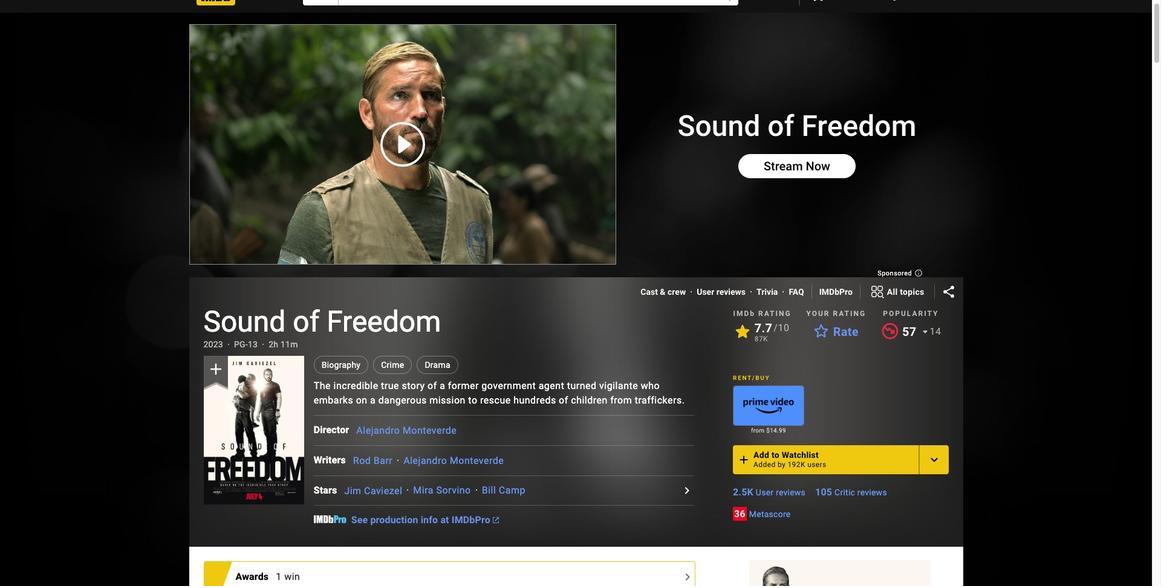 Task type: vqa. For each thing, say whether or not it's contained in the screenshot.
movie within button
no



Task type: locate. For each thing, give the bounding box(es) containing it.
14
[[930, 326, 942, 338]]

true
[[381, 381, 399, 392]]

1 horizontal spatial alejandro
[[404, 455, 447, 467]]

0 horizontal spatial rating
[[759, 310, 792, 318]]

vigilante
[[600, 381, 638, 392]]

bill camp
[[482, 485, 526, 497]]

all image
[[321, 0, 336, 3]]

imdbpro up your rating
[[820, 287, 853, 297]]

group
[[204, 356, 304, 505], [733, 386, 805, 426]]

2.5k
[[733, 487, 754, 498]]

trivia button
[[757, 286, 778, 298]]

0 vertical spatial to
[[469, 395, 478, 407]]

faq button
[[789, 286, 805, 298]]

alejandro monteverde button up sorvino
[[404, 455, 504, 467]]

crew
[[668, 287, 686, 297]]

0 vertical spatial imdbpro
[[820, 287, 853, 297]]

reviews right "critic"
[[858, 488, 888, 498]]

info
[[421, 515, 438, 527]]

user reviews
[[697, 287, 746, 297]]

user right 2.5k
[[756, 488, 774, 498]]

alejandro
[[357, 425, 400, 437], [404, 455, 447, 467]]

1 horizontal spatial from
[[751, 428, 765, 434]]

2h
[[269, 340, 278, 350]]

0 horizontal spatial to
[[469, 395, 478, 407]]

see full cast and crew element containing director
[[314, 424, 357, 438]]

user reviews button
[[697, 286, 746, 298]]

alejandro monteverde button down dangerous
[[357, 425, 457, 437]]

embarks
[[314, 395, 353, 407]]

of up 11m
[[293, 305, 320, 339]]

1 vertical spatial from
[[751, 428, 765, 434]]

&
[[660, 287, 666, 297]]

see full cast and crew element
[[314, 424, 357, 438], [314, 454, 353, 468]]

imdbpro
[[820, 287, 853, 297], [452, 515, 491, 527]]

0 horizontal spatial user
[[697, 287, 715, 297]]

1 vertical spatial imdbpro
[[452, 515, 491, 527]]

metascore
[[750, 510, 791, 520]]

57
[[903, 325, 917, 339]]

mira sorvino, jim caviezel, and bill camp in sound of freedom (2023) image
[[204, 356, 304, 505]]

0 horizontal spatial alejandro
[[357, 425, 400, 437]]

see full cast and crew element down "embarks"
[[314, 424, 357, 438]]

0 horizontal spatial from
[[611, 395, 632, 407]]

of right story
[[428, 381, 437, 392]]

jim caviezel button
[[345, 485, 403, 497]]

user inside 2.5k user reviews
[[756, 488, 774, 498]]

pg-13 button
[[234, 339, 258, 351]]

see full cast and crew element up the stars button
[[314, 454, 353, 468]]

categories image
[[871, 285, 885, 300]]

reviews down "192k"
[[776, 488, 806, 498]]

bill camp button
[[482, 485, 526, 497]]

children
[[571, 395, 608, 407]]

mission
[[430, 395, 466, 407]]

imdbpro left "launch inline" icon
[[452, 515, 491, 527]]

to inside the incredible true story of a former government agent turned vigilante who embarks on a dangerous mission to rescue hundreds of children from traffickers.
[[469, 395, 478, 407]]

to up by
[[772, 451, 780, 460]]

1 horizontal spatial user
[[756, 488, 774, 498]]

1 vertical spatial see full cast and crew element
[[314, 454, 353, 468]]

0 horizontal spatial of
[[293, 305, 320, 339]]

mira sorvino
[[413, 485, 471, 497]]

the
[[314, 381, 331, 392]]

rating up /
[[759, 310, 792, 318]]

add title to another list image
[[927, 453, 942, 468]]

hundreds
[[514, 395, 556, 407]]

0 vertical spatial user
[[697, 287, 715, 297]]

1 horizontal spatial reviews
[[776, 488, 806, 498]]

0 vertical spatial alejandro
[[357, 425, 400, 437]]

reviews
[[717, 287, 746, 297], [776, 488, 806, 498], [858, 488, 888, 498]]

from left $14.99 in the right of the page
[[751, 428, 765, 434]]

0 vertical spatial of
[[293, 305, 320, 339]]

0 horizontal spatial group
[[204, 356, 304, 505]]

2 see full cast and crew element from the top
[[314, 454, 353, 468]]

1 vertical spatial alejandro monteverde
[[404, 455, 504, 467]]

/
[[774, 323, 778, 334]]

reviews inside the 105 critic reviews
[[858, 488, 888, 498]]

user inside button
[[697, 287, 715, 297]]

monteverde
[[403, 425, 457, 437], [450, 455, 504, 467]]

your
[[807, 310, 830, 318]]

None search field
[[303, 0, 739, 5]]

users
[[808, 461, 827, 469]]

to inside add to watchlist added by 192k users
[[772, 451, 780, 460]]

1 vertical spatial monteverde
[[450, 455, 504, 467]]

user right crew
[[697, 287, 715, 297]]

alejandro up mira
[[404, 455, 447, 467]]

from down vigilante
[[611, 395, 632, 407]]

1 horizontal spatial rating
[[833, 310, 867, 318]]

a up mission
[[440, 381, 446, 392]]

1 see full cast and crew element from the top
[[314, 424, 357, 438]]

to down the former
[[469, 395, 478, 407]]

11m
[[281, 340, 298, 350]]

a right on
[[370, 395, 376, 407]]

2023 button
[[204, 339, 223, 351]]

cast
[[641, 287, 658, 297]]

see full cast and crew element containing writers
[[314, 454, 353, 468]]

1 vertical spatial a
[[370, 395, 376, 407]]

1
[[276, 572, 282, 583]]

jim caviezel
[[345, 485, 403, 497]]

0 vertical spatial alejandro monteverde
[[357, 425, 457, 437]]

0 horizontal spatial imdbpro
[[452, 515, 491, 527]]

alejandro up barr
[[357, 425, 400, 437]]

from inside the incredible true story of a former government agent turned vigilante who embarks on a dangerous mission to rescue hundreds of children from traffickers.
[[611, 395, 632, 407]]

add to watchlist added by 192k users
[[754, 451, 827, 469]]

traffickers.
[[635, 395, 685, 407]]

from
[[611, 395, 632, 407], [751, 428, 765, 434]]

1 horizontal spatial of
[[428, 381, 437, 392]]

by
[[778, 461, 786, 469]]

1 vertical spatial user
[[756, 488, 774, 498]]

0 horizontal spatial reviews
[[717, 287, 746, 297]]

of down 'agent'
[[559, 395, 569, 407]]

1 vertical spatial alejandro monteverde button
[[404, 455, 504, 467]]

popularity
[[883, 310, 939, 318]]

alejandro monteverde down dangerous
[[357, 425, 457, 437]]

rating up rate on the bottom right of the page
[[833, 310, 867, 318]]

rating
[[759, 310, 792, 318], [833, 310, 867, 318]]

192k
[[788, 461, 806, 469]]

turned
[[567, 381, 597, 392]]

mira
[[413, 485, 434, 497]]

1 horizontal spatial to
[[772, 451, 780, 460]]

0 horizontal spatial a
[[370, 395, 376, 407]]

camp
[[499, 485, 526, 497]]

rod barr button
[[353, 455, 393, 467]]

barr
[[374, 455, 393, 467]]

reviews up imdb
[[717, 287, 746, 297]]

monteverde up bill
[[450, 455, 504, 467]]

1 vertical spatial to
[[772, 451, 780, 460]]

reviews inside 2.5k user reviews
[[776, 488, 806, 498]]

stars
[[314, 485, 337, 497]]

2 horizontal spatial of
[[559, 395, 569, 407]]

rate button
[[807, 321, 866, 343]]

2 horizontal spatial reviews
[[858, 488, 888, 498]]

submit search image
[[719, 0, 733, 3]]

1 rating from the left
[[759, 310, 792, 318]]

jim
[[345, 485, 362, 497]]

1 horizontal spatial imdbpro
[[820, 287, 853, 297]]

story
[[402, 381, 425, 392]]

alejandro monteverde up sorvino
[[404, 455, 504, 467]]

2023
[[204, 340, 223, 350]]

monteverde down mission
[[403, 425, 457, 437]]

director
[[314, 425, 349, 436]]

1 horizontal spatial group
[[733, 386, 805, 426]]

13
[[248, 340, 258, 350]]

rating for imdb rating
[[759, 310, 792, 318]]

sorvino
[[437, 485, 471, 497]]

user
[[697, 287, 715, 297], [756, 488, 774, 498]]

see full cast and crew image
[[680, 484, 695, 499]]

1 horizontal spatial a
[[440, 381, 446, 392]]

2 rating from the left
[[833, 310, 867, 318]]

crime
[[381, 361, 404, 370]]

alejandro monteverde
[[357, 425, 457, 437], [404, 455, 504, 467]]

0 vertical spatial from
[[611, 395, 632, 407]]

alejandro monteverde for alejandro monteverde button to the top
[[357, 425, 457, 437]]

watchlist image
[[812, 0, 826, 3]]

0 vertical spatial see full cast and crew element
[[314, 424, 357, 438]]

sponsored
[[878, 270, 915, 278]]

critic
[[835, 488, 856, 498]]

alejandro monteverde button
[[357, 425, 457, 437], [404, 455, 504, 467]]



Task type: describe. For each thing, give the bounding box(es) containing it.
rating for your rating
[[833, 310, 867, 318]]

biography button
[[314, 356, 369, 375]]

rod
[[353, 455, 371, 467]]

36 metascore
[[735, 509, 791, 520]]

105 critic reviews
[[816, 487, 888, 498]]

reviews for 105
[[858, 488, 888, 498]]

alejandro monteverde for the bottommost alejandro monteverde button
[[404, 455, 504, 467]]

10
[[778, 323, 790, 334]]

add image
[[737, 453, 752, 468]]

crime button
[[373, 356, 412, 375]]

imdbpro inside button
[[452, 515, 491, 527]]

bill
[[482, 485, 496, 497]]

imdb
[[734, 310, 756, 318]]

trivia
[[757, 287, 778, 297]]

see
[[351, 515, 368, 527]]

rescue
[[480, 395, 511, 407]]

all topics
[[888, 287, 925, 297]]

your rating
[[807, 310, 867, 318]]

1 vertical spatial alejandro
[[404, 455, 447, 467]]

topics
[[900, 287, 925, 297]]

share on social media image
[[942, 285, 956, 300]]

former
[[448, 381, 479, 392]]

awards button
[[236, 570, 276, 585]]

writers
[[314, 455, 346, 467]]

pg-
[[234, 340, 248, 350]]

see production info at imdbpro
[[351, 515, 491, 527]]

from $14.99
[[751, 428, 786, 434]]

2.5k user reviews
[[733, 487, 806, 498]]

pg-13
[[234, 340, 258, 350]]

0 vertical spatial a
[[440, 381, 446, 392]]

sound of freedom
[[204, 305, 441, 339]]

105
[[816, 487, 833, 498]]

watchlist
[[782, 451, 819, 460]]

from inside from $14.99 link
[[751, 428, 765, 434]]

production
[[371, 515, 418, 527]]

the incredible true story of a former government agent turned vigilante who embarks on a dangerous mission to rescue hundreds of children from traffickers.
[[314, 381, 685, 407]]

who
[[641, 381, 660, 392]]

$14.99
[[767, 428, 786, 434]]

incredible
[[334, 381, 379, 392]]

reviews inside button
[[717, 287, 746, 297]]

1 win
[[276, 572, 300, 583]]

government
[[482, 381, 536, 392]]

faq
[[789, 287, 805, 297]]

stars button
[[314, 484, 345, 499]]

agent
[[539, 381, 565, 392]]

dangerous
[[379, 395, 427, 407]]

sponsored content section
[[14, 13, 1139, 587]]

rent/buy
[[733, 375, 771, 382]]

7.7 / 10 87k
[[755, 321, 790, 344]]

cast & crew
[[641, 287, 686, 297]]

home image
[[196, 0, 235, 5]]

0 vertical spatial alejandro monteverde button
[[357, 425, 457, 437]]

1 vertical spatial of
[[428, 381, 437, 392]]

imdbpro button
[[820, 286, 853, 298]]

36
[[735, 509, 746, 520]]

reviews for 2.5k
[[776, 488, 806, 498]]

cast & crew button
[[641, 286, 686, 298]]

arrow drop down image
[[918, 325, 933, 339]]

from $14.99 group
[[733, 386, 805, 436]]

win
[[284, 572, 300, 583]]

0 vertical spatial monteverde
[[403, 425, 457, 437]]

launch inline image
[[493, 518, 499, 524]]

2h 11m
[[269, 340, 298, 350]]

all topics button
[[861, 283, 935, 302]]

2 vertical spatial of
[[559, 395, 569, 407]]

freedom
[[327, 305, 441, 339]]

caviezel
[[364, 485, 403, 497]]

on
[[356, 395, 368, 407]]

awards
[[236, 572, 269, 583]]

see more awards and nominations image
[[681, 570, 695, 585]]

watch on prime video image
[[734, 386, 804, 426]]

at
[[441, 515, 449, 527]]

from $14.99 link
[[733, 426, 805, 436]]

add
[[754, 451, 770, 460]]

drama
[[425, 361, 451, 370]]

7.7
[[755, 321, 773, 336]]

imdb rating
[[734, 310, 792, 318]]

added
[[754, 461, 776, 469]]

all
[[888, 287, 898, 297]]

87k
[[755, 335, 768, 344]]

sound
[[204, 305, 286, 339]]

mira sorvino button
[[413, 485, 471, 497]]



